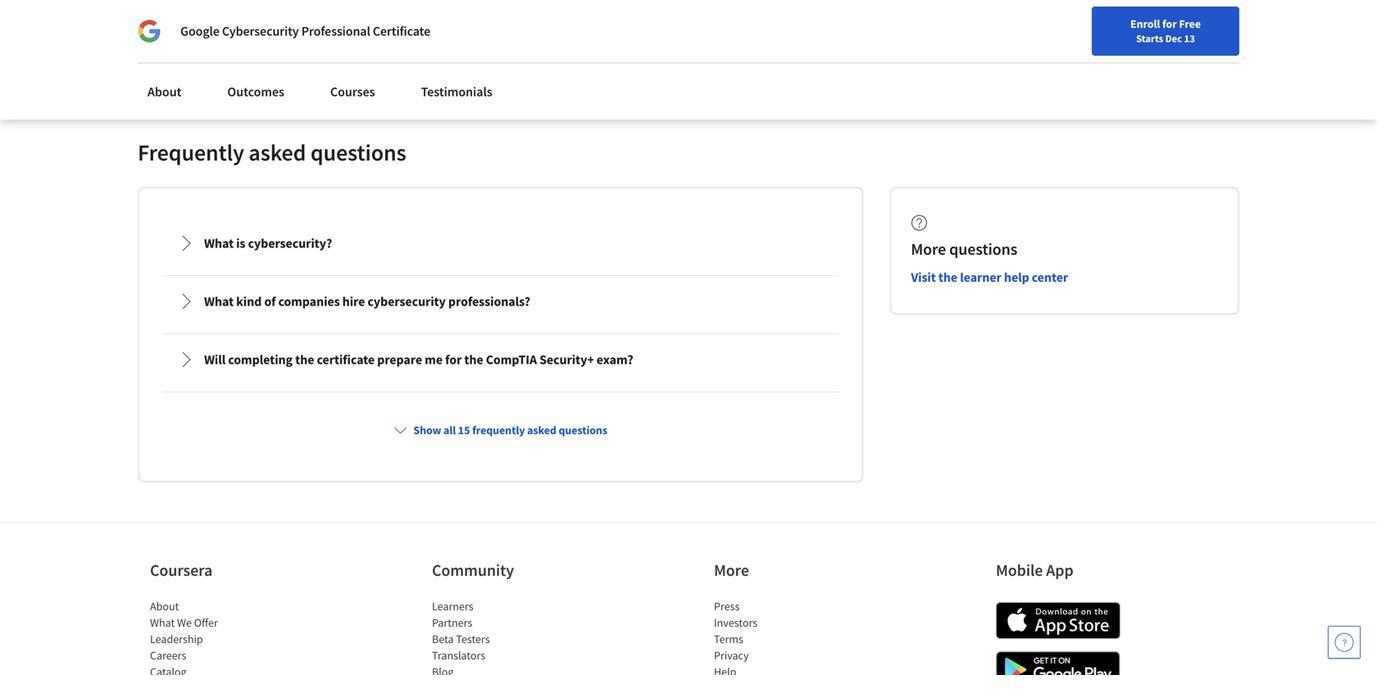 Task type: describe. For each thing, give the bounding box(es) containing it.
2 horizontal spatial questions
[[950, 239, 1018, 260]]

comptia
[[486, 352, 537, 368]]

leadership link
[[150, 632, 203, 647]]

beta testers link
[[432, 632, 490, 647]]

2 horizontal spatial the
[[939, 270, 958, 286]]

completing
[[228, 352, 293, 368]]

certificate
[[317, 352, 375, 368]]

leadership
[[150, 632, 203, 647]]

will completing the certificate prepare me for the comptia security+ exam? button
[[165, 337, 837, 383]]

0 vertical spatial asked
[[249, 138, 306, 167]]

will completing the certificate prepare me for the comptia security+ exam?
[[204, 352, 634, 368]]

learner
[[960, 270, 1002, 286]]

investors
[[714, 616, 758, 631]]

list item for community
[[432, 664, 572, 676]]

me
[[425, 352, 443, 368]]

community
[[432, 561, 514, 581]]

what for what is cybersecurity?
[[204, 236, 234, 252]]

investors link
[[714, 616, 758, 631]]

more for more questions
[[911, 239, 946, 260]]

about what we offer leadership careers
[[150, 600, 218, 664]]

learners
[[432, 600, 474, 614]]

translators
[[432, 649, 486, 664]]

list item for coursera
[[150, 664, 289, 676]]

prepare
[[377, 352, 422, 368]]

google
[[180, 23, 220, 39]]

what inside about what we offer leadership careers
[[150, 616, 175, 631]]

we
[[177, 616, 192, 631]]

list item for more
[[714, 664, 854, 676]]

visit the learner help center link
[[911, 270, 1069, 286]]

is
[[236, 236, 246, 252]]

what is cybersecurity? button
[[165, 221, 837, 267]]

terms link
[[714, 632, 744, 647]]

0 horizontal spatial the
[[295, 352, 314, 368]]

careers link
[[150, 649, 186, 664]]

list for more
[[714, 599, 854, 676]]

what is cybersecurity?
[[204, 236, 332, 252]]

what kind of companies hire cybersecurity professionals? button
[[165, 279, 837, 325]]

what we offer link
[[150, 616, 218, 631]]

courses
[[330, 84, 375, 100]]

cybersecurity
[[368, 294, 446, 310]]

cybersecurity
[[222, 23, 299, 39]]

visit the learner help center
[[911, 270, 1069, 286]]

outcomes
[[227, 84, 284, 100]]

list for coursera
[[150, 599, 289, 676]]

asked inside show all 15 frequently asked questions dropdown button
[[527, 423, 557, 438]]

about link for frequently asked questions
[[138, 74, 191, 110]]

center
[[1032, 270, 1069, 286]]

download on the app store image
[[996, 603, 1121, 640]]

app
[[1046, 561, 1074, 581]]

certificate
[[373, 23, 431, 39]]



Task type: locate. For each thing, give the bounding box(es) containing it.
for
[[1163, 16, 1177, 31], [445, 352, 462, 368]]

about link up what we offer link
[[150, 600, 179, 614]]

1 list item from the left
[[150, 664, 289, 676]]

list item down offer at the bottom
[[150, 664, 289, 676]]

offer
[[194, 616, 218, 631]]

will
[[204, 352, 226, 368]]

what kind of companies hire cybersecurity professionals?
[[204, 294, 531, 310]]

show notifications image
[[1156, 20, 1176, 40]]

1 vertical spatial for
[[445, 352, 462, 368]]

1 horizontal spatial list
[[432, 599, 572, 676]]

1 vertical spatial about link
[[150, 600, 179, 614]]

starts
[[1137, 32, 1164, 45]]

0 horizontal spatial for
[[445, 352, 462, 368]]

0 horizontal spatial questions
[[311, 138, 406, 167]]

for right me
[[445, 352, 462, 368]]

1 vertical spatial asked
[[527, 423, 557, 438]]

all
[[444, 423, 456, 438]]

beta
[[432, 632, 454, 647]]

more for more
[[714, 561, 749, 581]]

more questions
[[911, 239, 1018, 260]]

asked
[[249, 138, 306, 167], [527, 423, 557, 438]]

terms
[[714, 632, 744, 647]]

partners link
[[432, 616, 472, 631]]

cybersecurity?
[[248, 236, 332, 252]]

learners partners beta testers translators
[[432, 600, 490, 664]]

companies
[[278, 294, 340, 310]]

0 vertical spatial questions
[[311, 138, 406, 167]]

frequently asked questions
[[138, 138, 406, 167]]

about
[[148, 84, 182, 100], [150, 600, 179, 614]]

1 vertical spatial what
[[204, 294, 234, 310]]

0 vertical spatial for
[[1163, 16, 1177, 31]]

0 vertical spatial what
[[204, 236, 234, 252]]

security+
[[540, 352, 594, 368]]

mobile app
[[996, 561, 1074, 581]]

list item
[[150, 664, 289, 676], [432, 664, 572, 676], [714, 664, 854, 676]]

what for what kind of companies hire cybersecurity professionals?
[[204, 294, 234, 310]]

translators link
[[432, 649, 486, 664]]

enroll for free starts dec 13
[[1131, 16, 1201, 45]]

list containing learners
[[432, 599, 572, 676]]

the left 'certificate'
[[295, 352, 314, 368]]

about for about
[[148, 84, 182, 100]]

get it on google play image
[[996, 652, 1121, 676]]

show all 15 frequently asked questions button
[[387, 416, 614, 445]]

enroll
[[1131, 16, 1161, 31]]

1 vertical spatial about
[[150, 600, 179, 614]]

about link for more
[[150, 600, 179, 614]]

dec
[[1166, 32, 1182, 45]]

english button
[[1033, 0, 1132, 53]]

3 list from the left
[[714, 599, 854, 676]]

0 horizontal spatial asked
[[249, 138, 306, 167]]

professional
[[302, 23, 370, 39]]

about link down google image
[[138, 74, 191, 110]]

13
[[1184, 32, 1195, 45]]

1 list from the left
[[150, 599, 289, 676]]

press investors terms privacy
[[714, 600, 758, 664]]

0 horizontal spatial more
[[714, 561, 749, 581]]

press
[[714, 600, 740, 614]]

0 horizontal spatial list
[[150, 599, 289, 676]]

learners link
[[432, 600, 474, 614]]

mobile
[[996, 561, 1043, 581]]

for up dec
[[1163, 16, 1177, 31]]

about inside about what we offer leadership careers
[[150, 600, 179, 614]]

None search field
[[234, 10, 627, 43]]

more up the press at the right
[[714, 561, 749, 581]]

the left the comptia
[[464, 352, 483, 368]]

0 vertical spatial about link
[[138, 74, 191, 110]]

0 horizontal spatial list item
[[150, 664, 289, 676]]

google cybersecurity professional certificate
[[180, 23, 431, 39]]

what left is
[[204, 236, 234, 252]]

questions down security+
[[559, 423, 608, 438]]

testers
[[456, 632, 490, 647]]

testimonials
[[421, 84, 493, 100]]

list item down privacy at the right bottom
[[714, 664, 854, 676]]

list
[[150, 599, 289, 676], [432, 599, 572, 676], [714, 599, 854, 676]]

3 list item from the left
[[714, 664, 854, 676]]

what up "leadership" link
[[150, 616, 175, 631]]

frequently
[[472, 423, 525, 438]]

testimonials link
[[411, 74, 502, 110]]

english
[[1063, 18, 1103, 35]]

professionals?
[[448, 294, 531, 310]]

privacy link
[[714, 649, 749, 664]]

outcomes link
[[218, 74, 294, 110]]

visit
[[911, 270, 936, 286]]

list containing about
[[150, 599, 289, 676]]

frequently
[[138, 138, 244, 167]]

partners
[[432, 616, 472, 631]]

about link
[[138, 74, 191, 110], [150, 600, 179, 614]]

help
[[1004, 270, 1030, 286]]

help center image
[[1335, 633, 1355, 653]]

15
[[458, 423, 470, 438]]

2 horizontal spatial list item
[[714, 664, 854, 676]]

the right visit
[[939, 270, 958, 286]]

what left the kind
[[204, 294, 234, 310]]

kind
[[236, 294, 262, 310]]

2 horizontal spatial list
[[714, 599, 854, 676]]

about for about what we offer leadership careers
[[150, 600, 179, 614]]

show all 15 frequently asked questions
[[414, 423, 608, 438]]

1 vertical spatial questions
[[950, 239, 1018, 260]]

the
[[939, 270, 958, 286], [295, 352, 314, 368], [464, 352, 483, 368]]

asked right frequently
[[527, 423, 557, 438]]

questions up learner
[[950, 239, 1018, 260]]

list for community
[[432, 599, 572, 676]]

for inside will completing the certificate prepare me for the comptia security+ exam? dropdown button
[[445, 352, 462, 368]]

1 horizontal spatial the
[[464, 352, 483, 368]]

for inside the enroll for free starts dec 13
[[1163, 16, 1177, 31]]

more up visit
[[911, 239, 946, 260]]

asked down outcomes
[[249, 138, 306, 167]]

0 vertical spatial about
[[148, 84, 182, 100]]

2 vertical spatial questions
[[559, 423, 608, 438]]

1
[[1171, 13, 1176, 26]]

1 button
[[1143, 11, 1189, 50]]

press link
[[714, 600, 740, 614]]

list containing press
[[714, 599, 854, 676]]

google image
[[138, 20, 161, 43]]

about up what we offer link
[[150, 600, 179, 614]]

questions inside dropdown button
[[559, 423, 608, 438]]

privacy
[[714, 649, 749, 664]]

of
[[264, 294, 276, 310]]

free
[[1179, 16, 1201, 31]]

show
[[414, 423, 441, 438]]

questions down courses
[[311, 138, 406, 167]]

2 list item from the left
[[432, 664, 572, 676]]

what
[[204, 236, 234, 252], [204, 294, 234, 310], [150, 616, 175, 631]]

list item down testers
[[432, 664, 572, 676]]

coursera
[[150, 561, 213, 581]]

1 horizontal spatial list item
[[432, 664, 572, 676]]

2 list from the left
[[432, 599, 572, 676]]

exam?
[[597, 352, 634, 368]]

1 horizontal spatial for
[[1163, 16, 1177, 31]]

2 vertical spatial what
[[150, 616, 175, 631]]

questions
[[311, 138, 406, 167], [950, 239, 1018, 260], [559, 423, 608, 438]]

courses link
[[321, 74, 385, 110]]

more
[[911, 239, 946, 260], [714, 561, 749, 581]]

1 vertical spatial more
[[714, 561, 749, 581]]

collapsed list
[[159, 215, 842, 676]]

1 horizontal spatial questions
[[559, 423, 608, 438]]

hire
[[342, 294, 365, 310]]

1 horizontal spatial more
[[911, 239, 946, 260]]

1 horizontal spatial asked
[[527, 423, 557, 438]]

careers
[[150, 649, 186, 664]]

0 vertical spatial more
[[911, 239, 946, 260]]

about down google image
[[148, 84, 182, 100]]



Task type: vqa. For each thing, say whether or not it's contained in the screenshot.


